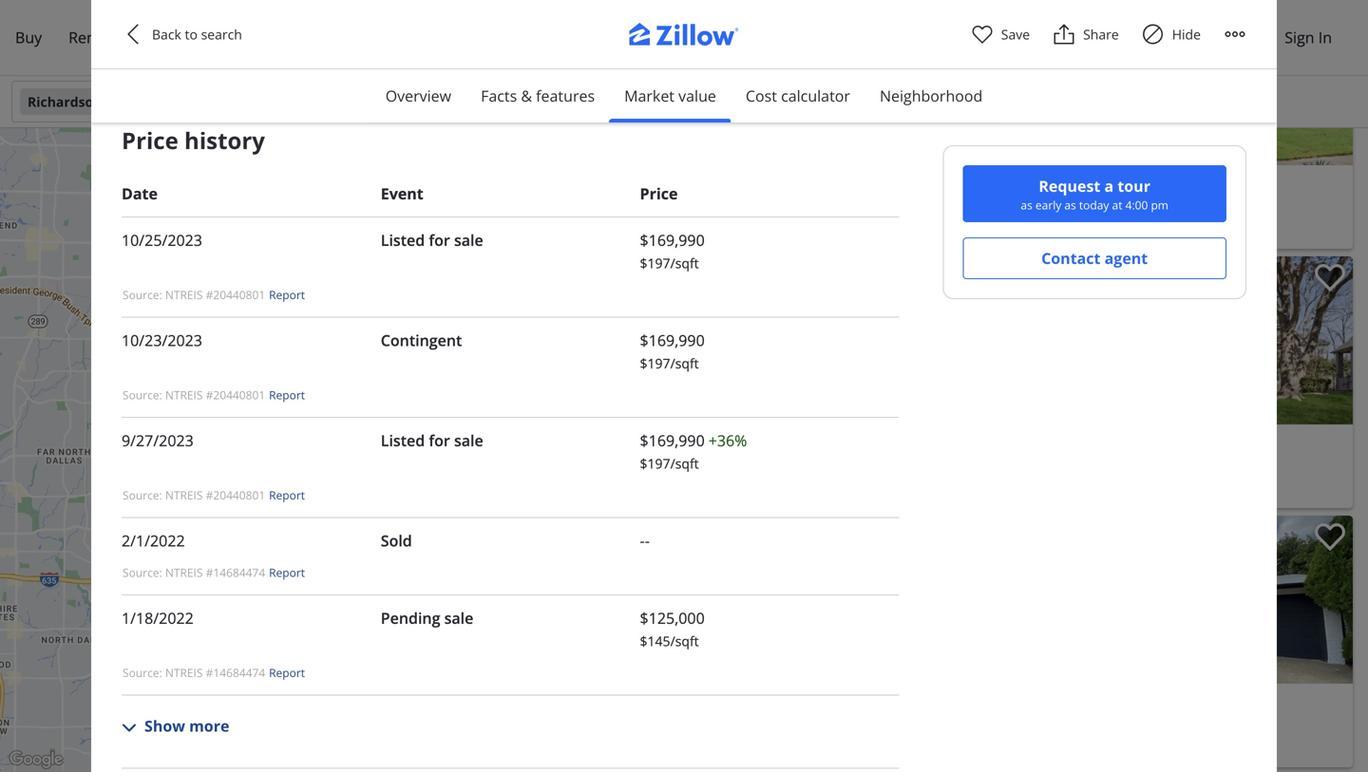 Task type: describe. For each thing, give the bounding box(es) containing it.
chevron right image inside 'property images, use arrow keys to navigate, image 1 of 39' group
[[1321, 589, 1344, 611]]

to
[[185, 25, 198, 43]]

1,692 sqft
[[767, 198, 828, 216]]

save this home button for 'property images, use arrow keys to navigate, image 1 of 39' group
[[1300, 516, 1353, 569]]

neighborhood button
[[865, 69, 998, 123]]

request
[[1039, 176, 1101, 196]]

dr, inside map region
[[299, 476, 318, 494]]

share image
[[1053, 23, 1076, 46]]

$197 inside the $169,990 +36% $197 /sqft
[[640, 455, 670, 473]]

12-
[[1092, 266, 1109, 281]]

20440801 for 1st report button
[[213, 287, 265, 303]]

509k
[[302, 389, 326, 403]]

4:00
[[1126, 197, 1148, 213]]

source: for 1st report button
[[123, 287, 162, 303]]

2 show from the top
[[144, 716, 185, 736]]

share
[[1083, 25, 1119, 43]]

back to search
[[152, 25, 242, 43]]

search
[[201, 25, 242, 43]]

chevron left image
[[680, 589, 703, 611]]

98
[[686, 266, 699, 281]]

google image
[[5, 748, 67, 772]]

hide image
[[1142, 23, 1165, 46]]

melrose
[[1057, 221, 1107, 239]]

1 show from the top
[[144, 44, 185, 65]]

# for 2nd report button from the top of the page
[[206, 387, 213, 403]]

report for 2nd report button from the bottom of the page
[[269, 565, 305, 580]]

3 report button from the top
[[269, 487, 305, 503]]

property images, use arrow keys to navigate, image 1 of 21 group
[[671, 516, 1008, 684]]

- house for sale for $369,000
[[832, 198, 929, 216]]

550k link
[[312, 403, 349, 420]]

keyboard
[[296, 761, 335, 772]]

price history
[[122, 125, 265, 156]]

2 inside $169,990 2 bds
[[678, 457, 686, 476]]

1/18/2022
[[122, 608, 194, 628]]

75080
[[1228, 221, 1266, 239]]

early
[[1036, 197, 1062, 213]]

trailridge for 206 trailridge dr, richardson, tx 75081 link to the right
[[705, 221, 763, 239]]

bds for $369,000
[[689, 198, 712, 216]]

features
[[536, 86, 595, 106]]

data
[[411, 761, 429, 772]]

listed for 9/27/2023
[[381, 430, 425, 451]]

4 for 4 bds
[[1023, 198, 1031, 216]]

richardson, inside map region
[[321, 476, 394, 494]]

$399,900
[[678, 690, 760, 716]]

skip link list tab list
[[370, 69, 998, 124]]

of
[[533, 761, 542, 772]]

agent
[[1105, 248, 1148, 268]]

property images, use arrow keys to navigate, image 1 of 27 group for 206 trailridge dr, richardson, tx 75081 link to the left
[[0, 252, 747, 424]]

$145
[[640, 632, 670, 650]]

trailridge for 206 trailridge dr, richardson, tx 75081 link to the left
[[237, 476, 296, 494]]

9/27/2023
[[122, 430, 194, 451]]

source: for 2nd report button from the top of the page
[[123, 387, 162, 403]]

tx for property images, use arrow keys to navigate, image 1 of 27 group inside the map region
[[398, 476, 413, 494]]

richardson, for $1,389,999
[[1133, 221, 1206, 239]]

1129 melrose dr, richardson, tx 75080 link
[[1023, 219, 1345, 241]]

2pm
[[1109, 266, 1134, 281]]

chevron left image for "property images, use arrow keys to navigate, image 1 of 40" group
[[1025, 70, 1048, 93]]

2 report button from the top
[[269, 387, 305, 403]]

$369,000
[[678, 171, 760, 197]]

rent
[[69, 27, 101, 48]]

dr, for $369,000
[[767, 221, 785, 239]]

chevron right image for $369,000
[[976, 70, 999, 93]]

/sqft for pending sale
[[670, 632, 699, 650]]

sign in
[[1285, 27, 1332, 48]]

ntreis for 2nd report button from the top of the page
[[165, 387, 203, 403]]

14684474 for 2nd report button from the bottom of the page
[[213, 565, 265, 580]]

advertise
[[1129, 27, 1195, 48]]

509k 550k
[[302, 389, 343, 419]]

a for request
[[1105, 176, 1114, 196]]

filters element
[[0, 76, 1368, 128]]

event
[[381, 183, 424, 204]]

report a map error link
[[571, 761, 650, 772]]

2 ba
[[726, 198, 753, 216]]

206 trailridge dr, richardson, tx 75081 for 206 trailridge dr, richardson, tx 75081 link to the left
[[211, 476, 454, 494]]

overview
[[385, 86, 451, 106]]

a for report
[[602, 761, 607, 772]]

--
[[640, 531, 650, 551]]

contact agent
[[1041, 248, 1148, 268]]

3 bds
[[678, 198, 712, 216]]

$169,990 $197 /sqft for contingent
[[640, 330, 705, 372]]

©2024
[[432, 761, 461, 772]]

error
[[630, 761, 650, 772]]

help link
[[1210, 16, 1270, 60]]

home
[[179, 27, 222, 48]]

1 more from the top
[[189, 44, 229, 65]]

price for price history
[[122, 125, 178, 156]]

save this home image for "property images, use arrow keys to navigate, image 1 of 40" group
[[1315, 5, 1345, 33]]

/sqft inside the $169,990 +36% $197 /sqft
[[670, 455, 699, 473]]

google
[[463, 761, 493, 772]]

manage rentals
[[989, 27, 1102, 48]]

rentals
[[1050, 27, 1102, 48]]

house for $1,389,999
[[1184, 198, 1224, 216]]

facts & features button
[[466, 69, 610, 123]]

1 as from the left
[[1021, 197, 1033, 213]]

home loans
[[179, 27, 268, 48]]

bds for $1,389,999
[[1034, 198, 1057, 216]]

contingent
[[381, 330, 462, 351]]

date
[[122, 183, 158, 204]]

203 island dr, richardson, tx 75081 image
[[1016, 516, 1353, 684]]

calculator
[[781, 86, 850, 106]]

save
[[1001, 25, 1030, 43]]

plus image
[[610, 677, 629, 697]]

report for 3rd report button from the top of the page
[[269, 487, 305, 503]]

4,000 sqft
[[1112, 198, 1173, 216]]

chevron left image for property images, use arrow keys to navigate, image 1 of 13 group
[[680, 329, 703, 352]]

advertise link
[[1115, 16, 1208, 60]]

1209 creekwood dr, garland, tx 75044 image
[[1016, 257, 1353, 425]]

1 horizontal spatial 206 trailridge dr, richardson, tx 75081 link
[[678, 219, 1001, 241]]

1129 melrose dr, richardson, tx 75080 image
[[1016, 0, 1353, 165]]

in
[[1319, 27, 1332, 48]]

sign
[[1285, 27, 1315, 48]]

contact agent button
[[963, 238, 1227, 279]]

4 bds
[[1023, 198, 1057, 216]]

tour
[[1118, 176, 1151, 196]]

0 vertical spatial 75081
[[884, 221, 922, 239]]

4 ba
[[1071, 198, 1098, 216]]

heart image
[[971, 23, 994, 46]]

sell
[[128, 27, 152, 48]]

4 for 4 ba
[[1071, 198, 1079, 216]]

back to search link
[[122, 23, 264, 46]]

property images, use arrow keys to navigate, image 1 of 39 group
[[1016, 516, 1353, 688]]

facts
[[481, 86, 517, 106]]

manage
[[989, 27, 1046, 48]]

bds inside $169,990 2 bds
[[689, 457, 712, 476]]

on
[[731, 266, 746, 281]]

rent link
[[55, 16, 115, 60]]

save this home button for "property images, use arrow keys to navigate, image 1 of 40" group
[[1300, 0, 1353, 50]]

4,000
[[1112, 198, 1146, 216]]

manage rentals link
[[976, 16, 1115, 60]]

report a map error
[[571, 761, 650, 772]]

2/1/2022
[[122, 531, 185, 551]]

sat.
[[1068, 266, 1089, 281]]

tx for "property images, use arrow keys to navigate, image 1 of 40" group
[[1209, 221, 1224, 239]]

source: ntreis # 20440801 report for 3rd report button from the top of the page
[[123, 487, 305, 503]]



Task type: locate. For each thing, give the bounding box(es) containing it.
report button
[[269, 287, 305, 303], [269, 387, 305, 403], [269, 487, 305, 503], [269, 565, 305, 580], [269, 665, 305, 681]]

source: ntreis # 14684474 report for 2nd report button from the bottom of the page
[[123, 565, 305, 580]]

1 horizontal spatial house
[[1184, 198, 1224, 216]]

$169,990 +36% $197 /sqft
[[640, 430, 747, 473]]

0 vertical spatial chevron right image
[[443, 325, 466, 348]]

bds down +36%
[[689, 457, 712, 476]]

4 report button from the top
[[269, 565, 305, 580]]

0 vertical spatial 206 trailridge dr, richardson, tx 75081 link
[[678, 219, 1001, 241]]

0 vertical spatial more
[[189, 44, 229, 65]]

1 vertical spatial 2
[[678, 457, 686, 476]]

1 20440801 from the top
[[213, 287, 265, 303]]

1 horizontal spatial - house for sale
[[1177, 198, 1274, 216]]

bds right 3
[[689, 198, 712, 216]]

listed for sale for 10/25/2023
[[381, 230, 483, 250]]

ntreis
[[165, 287, 203, 303], [165, 387, 203, 403], [165, 487, 203, 503], [165, 565, 203, 580], [165, 665, 203, 681]]

4 ntreis from the top
[[165, 565, 203, 580]]

zillow logo image
[[608, 23, 760, 56]]

1 horizontal spatial as
[[1065, 197, 1076, 213]]

- house for sale up 75080
[[1177, 198, 1274, 216]]

1 vertical spatial more
[[189, 716, 229, 736]]

price
[[122, 125, 178, 156], [640, 183, 678, 204]]

source: ntreis # 20440801 report
[[123, 287, 305, 303], [123, 387, 305, 403], [123, 487, 305, 503]]

0 vertical spatial 206 trailridge dr, richardson, tx 75081
[[678, 221, 922, 239]]

1 source: ntreis # 14684474 report from the top
[[123, 565, 305, 580]]

1 vertical spatial 20440801
[[213, 387, 265, 403]]

1 horizontal spatial 206 trailridge dr, richardson, tx 75081
[[678, 221, 922, 239]]

trailridge inside map region
[[237, 476, 296, 494]]

# for 3rd report button from the top of the page
[[206, 487, 213, 503]]

14684474
[[213, 565, 265, 580], [213, 665, 265, 681]]

chevron down image
[[502, 94, 517, 109], [828, 94, 843, 109]]

$169,990 $197 /sqft for listed for sale
[[640, 230, 705, 272]]

0 vertical spatial source: ntreis # 20440801 report
[[123, 287, 305, 303]]

10/23/2023
[[122, 330, 202, 351]]

0 vertical spatial $197
[[640, 254, 670, 272]]

price up date
[[122, 125, 178, 156]]

1 horizontal spatial sqft
[[1150, 198, 1173, 216]]

75081 inside map region
[[416, 476, 454, 494]]

1 14684474 from the top
[[213, 565, 265, 580]]

save this home image for 'property images, use arrow keys to navigate, image 1 of 39' group
[[1315, 524, 1345, 551]]

# for 1st report button
[[206, 287, 213, 303]]

tx inside map region
[[398, 476, 413, 494]]

0 horizontal spatial 206 trailridge dr, richardson, tx 75081
[[211, 476, 454, 494]]

as down "request"
[[1065, 197, 1076, 213]]

3 20440801 from the top
[[213, 487, 265, 503]]

98 days on zillow
[[686, 266, 783, 281]]

1129 melrose dr, richardson, tx 75080
[[1023, 221, 1266, 239]]

source: for 3rd report button from the top of the page
[[123, 487, 162, 503]]

2 chevron down image from the left
[[828, 94, 843, 109]]

1 horizontal spatial 2
[[726, 198, 734, 216]]

2 source: ntreis # 14684474 report from the top
[[123, 665, 305, 681]]

1 horizontal spatial richardson,
[[789, 221, 862, 239]]

ba down $369,000
[[737, 198, 753, 216]]

206 trailridge dr, richardson, tx 75081 inside map region
[[211, 476, 454, 494]]

chevron down image right cost at the top of page
[[828, 94, 843, 109]]

report
[[269, 287, 305, 303], [269, 387, 305, 403], [269, 487, 305, 503], [269, 565, 305, 580], [269, 665, 305, 681], [571, 761, 599, 772]]

1 vertical spatial 14684474
[[213, 665, 265, 681]]

ntreis down 1/18/2022
[[165, 665, 203, 681]]

back
[[152, 25, 181, 43]]

ntreis up 9/27/2023 on the bottom of page
[[165, 387, 203, 403]]

2 20440801 from the top
[[213, 387, 265, 403]]

2 # from the top
[[206, 387, 213, 403]]

as
[[1021, 197, 1033, 213], [1065, 197, 1076, 213]]

0 horizontal spatial a
[[602, 761, 607, 772]]

0 vertical spatial show more
[[144, 44, 229, 65]]

1 horizontal spatial 75081
[[884, 221, 922, 239]]

1 vertical spatial trailridge
[[237, 476, 296, 494]]

bds
[[689, 198, 712, 216], [1034, 198, 1057, 216], [689, 457, 712, 476]]

market value
[[624, 86, 716, 106]]

2 - house for sale from the left
[[1177, 198, 1274, 216]]

keyboard shortcuts
[[296, 761, 378, 772]]

dr, for $1,389,999
[[1111, 221, 1129, 239]]

chevron right image inside property images, use arrow keys to navigate, image 1 of 37 group
[[1321, 329, 1344, 352]]

1 source: from the top
[[123, 287, 162, 303]]

main navigation
[[0, 0, 1368, 76]]

keyboard shortcuts button
[[296, 760, 378, 772]]

206 trailridge dr, richardson, tx 75081 for 206 trailridge dr, richardson, tx 75081 link to the right
[[678, 221, 922, 239]]

1 horizontal spatial a
[[1105, 176, 1114, 196]]

source: ntreis # 20440801 report up 10/23/2023
[[123, 287, 305, 303]]

1 vertical spatial source: ntreis # 14684474 report
[[123, 665, 305, 681]]

0 horizontal spatial 206 trailridge dr, richardson, tx 75081 link
[[211, 474, 467, 497]]

richardson, down pm
[[1133, 221, 1206, 239]]

0 horizontal spatial sqft
[[805, 198, 828, 216]]

0 horizontal spatial richardson,
[[321, 476, 394, 494]]

2 listed for sale from the top
[[381, 430, 483, 451]]

ba for 4 ba
[[1082, 198, 1098, 216]]

1901 cornell dr, richardson, tx 75081 image
[[671, 516, 1008, 684]]

3 source: ntreis # 20440801 report from the top
[[123, 487, 305, 503]]

0 vertical spatial 20440801
[[213, 287, 265, 303]]

1 vertical spatial a
[[602, 761, 607, 772]]

2 vertical spatial 20440801
[[213, 487, 265, 503]]

1 show more from the top
[[144, 44, 229, 65]]

4 # from the top
[[206, 565, 213, 580]]

509k link
[[295, 387, 333, 404]]

chevron right image inside property images, use arrow keys to navigate, image 1 of 27 group
[[443, 325, 466, 348]]

neighborhood
[[880, 86, 983, 106]]

- house for sale for $1,389,999
[[1177, 198, 1274, 216]]

1 $197 from the top
[[640, 254, 670, 272]]

400k
[[231, 494, 255, 508]]

source: ntreis # 14684474 report down 2/1/2022
[[123, 565, 305, 580]]

5 source: from the top
[[123, 665, 162, 681]]

0 vertical spatial $169,990 $197 /sqft
[[640, 230, 705, 272]]

1 horizontal spatial 4
[[1071, 198, 1079, 216]]

1 listed from the top
[[381, 230, 425, 250]]

buy link
[[2, 16, 55, 60]]

2 sqft from the left
[[1150, 198, 1173, 216]]

5 report button from the top
[[269, 665, 305, 681]]

listed for 10/25/2023
[[381, 230, 425, 250]]

1 vertical spatial 206 trailridge dr, richardson, tx 75081
[[211, 476, 454, 494]]

75081
[[884, 221, 922, 239], [416, 476, 454, 494]]

$169,990 2 bds
[[678, 430, 760, 476]]

0 horizontal spatial chevron down image
[[502, 94, 517, 109]]

5 ntreis from the top
[[165, 665, 203, 681]]

tx for property images, use arrow keys to navigate, image 1 of 27 group for 206 trailridge dr, richardson, tx 75081 link to the right
[[865, 221, 880, 239]]

source: for 2nd report button from the bottom of the page
[[123, 565, 162, 580]]

hide
[[1172, 25, 1201, 43]]

sqft for 1,692 sqft
[[805, 198, 828, 216]]

1 vertical spatial source: ntreis # 20440801 report
[[123, 387, 305, 403]]

2 $169,990 $197 /sqft from the top
[[640, 330, 705, 372]]

1 ba from the left
[[737, 198, 753, 216]]

property images, use arrow keys to navigate, image 1 of 40 group
[[1016, 0, 1353, 170]]

as left early at the right of page
[[1021, 197, 1033, 213]]

1 vertical spatial price
[[640, 183, 678, 204]]

tx inside filters element
[[106, 93, 122, 111]]

today
[[1079, 197, 1109, 213]]

-
[[832, 198, 836, 216], [1177, 198, 1181, 216], [640, 531, 645, 551], [645, 531, 650, 551]]

1 vertical spatial $197
[[640, 354, 670, 372]]

1 vertical spatial 206
[[211, 476, 234, 494]]

$197 for contingent
[[640, 354, 670, 372]]

1 /sqft from the top
[[670, 254, 699, 272]]

0 horizontal spatial ba
[[737, 198, 753, 216]]

property images, use arrow keys to navigate, image 1 of 13 group
[[671, 257, 1008, 429]]

chevron left image inside property images, use arrow keys to navigate, image 1 of 13 group
[[680, 329, 703, 352]]

0 vertical spatial 206
[[678, 221, 701, 239]]

2 as from the left
[[1065, 197, 1076, 213]]

0 vertical spatial price
[[122, 125, 178, 156]]

206 down 3 bds at the top of page
[[678, 221, 701, 239]]

sqft for 4,000 sqft
[[1150, 198, 1173, 216]]

206 up 455k link
[[211, 476, 234, 494]]

3 # from the top
[[206, 487, 213, 503]]

source: down 2/1/2022
[[123, 565, 162, 580]]

chevron left image inside "property images, use arrow keys to navigate, image 1 of 40" group
[[1025, 70, 1048, 93]]

1 vertical spatial 75081
[[416, 476, 454, 494]]

1 horizontal spatial 206
[[678, 221, 701, 239]]

0 horizontal spatial chevron right image
[[443, 325, 466, 348]]

3 $197 from the top
[[640, 455, 670, 473]]

4 left early at the right of page
[[1023, 198, 1031, 216]]

tx
[[106, 93, 122, 111], [865, 221, 880, 239], [1209, 221, 1224, 239], [398, 476, 413, 494]]

2
[[726, 198, 734, 216], [678, 457, 686, 476]]

sell link
[[115, 16, 166, 60]]

sign in link
[[1272, 16, 1345, 60]]

ntreis up 2/1/2022
[[165, 487, 203, 503]]

a up the at
[[1105, 176, 1114, 196]]

market value button
[[609, 69, 732, 123]]

report for 2nd report button from the top of the page
[[269, 387, 305, 403]]

2 $197 from the top
[[640, 354, 670, 372]]

report for 1st report button
[[269, 287, 305, 303]]

1 vertical spatial $169,990 $197 /sqft
[[640, 330, 705, 372]]

0 horizontal spatial as
[[1021, 197, 1033, 213]]

chevron left image
[[122, 23, 144, 46], [680, 70, 703, 93], [1025, 70, 1048, 93], [680, 329, 703, 352]]

1 ntreis from the top
[[165, 287, 203, 303]]

terms of use
[[504, 761, 560, 772]]

dr, down "1,692"
[[767, 221, 785, 239]]

0 vertical spatial 14684474
[[213, 565, 265, 580]]

house up 1129 melrose dr, richardson, tx 75080 link
[[1184, 198, 1224, 216]]

206 trailridge dr, richardson, tx 75081 down 1,692 sqft in the top right of the page
[[678, 221, 922, 239]]

1 sqft from the left
[[805, 198, 828, 216]]

dr, down 4,000 on the top of page
[[1111, 221, 1129, 239]]

206 trailridge dr, richardson, tx 75081 link down 550k link
[[211, 474, 467, 497]]

source: up 10/23/2023
[[123, 287, 162, 303]]

3 /sqft from the top
[[670, 455, 699, 473]]

map
[[390, 761, 408, 772]]

ba up melrose
[[1082, 198, 1098, 216]]

property images, use arrow keys to navigate, image 1 of 27 group for 206 trailridge dr, richardson, tx 75081 link to the right
[[671, 0, 1008, 170]]

14684474 for first report button from the bottom of the page
[[213, 665, 265, 681]]

ntreis for first report button from the bottom of the page
[[165, 665, 203, 681]]

1 # from the top
[[206, 287, 213, 303]]

206 trailridge dr, richardson, tx 75081 image
[[671, 0, 1008, 165], [203, 252, 475, 421], [475, 252, 747, 421]]

loans
[[226, 27, 268, 48]]

1 vertical spatial listed for sale
[[381, 430, 483, 451]]

2 horizontal spatial dr,
[[1111, 221, 1129, 239]]

550k
[[318, 405, 343, 419]]

2 show more from the top
[[144, 716, 229, 736]]

chevron left image for property images, use arrow keys to navigate, image 1 of 27 group for 206 trailridge dr, richardson, tx 75081 link to the right
[[680, 70, 703, 93]]

0 vertical spatial source: ntreis # 14684474 report
[[123, 565, 305, 580]]

1 4 from the left
[[1023, 198, 1031, 216]]

2 more from the top
[[189, 716, 229, 736]]

400k link
[[224, 493, 262, 510]]

pending
[[381, 608, 440, 628]]

save this home image for property images, use arrow keys to navigate, image 1 of 27 group for 206 trailridge dr, richardson, tx 75081 link to the right
[[970, 5, 1001, 33]]

source: up 2/1/2022
[[123, 487, 162, 503]]

save button
[[971, 23, 1030, 46]]

1 $169,990 $197 /sqft from the top
[[640, 230, 705, 272]]

$125,000
[[640, 608, 705, 628]]

206 for 206 trailridge dr, richardson, tx 75081 link to the left
[[211, 476, 234, 494]]

sqft right 4:00
[[1150, 198, 1173, 216]]

overview button
[[370, 69, 467, 123]]

1 vertical spatial show
[[144, 716, 185, 736]]

house
[[840, 198, 879, 216], [1184, 198, 1224, 216]]

4 left today
[[1071, 198, 1079, 216]]

2 vertical spatial source: ntreis # 20440801 report
[[123, 487, 305, 503]]

1 horizontal spatial dr,
[[767, 221, 785, 239]]

2 listed from the top
[[381, 430, 425, 451]]

price left 3
[[640, 183, 678, 204]]

0 horizontal spatial trailridge
[[237, 476, 296, 494]]

report for first report button from the bottom of the page
[[269, 665, 305, 681]]

1 horizontal spatial trailridge
[[705, 221, 763, 239]]

206 trailridge dr, richardson, tx 75081 down 550k
[[211, 476, 454, 494]]

bds up the 1129
[[1034, 198, 1057, 216]]

chevron right image inside "property images, use arrow keys to navigate, image 1 of 40" group
[[1321, 70, 1344, 93]]

1129
[[1023, 221, 1054, 239]]

455k
[[223, 558, 247, 572]]

ntreis for 3rd report button from the top of the page
[[165, 487, 203, 503]]

$169,990 $197 /sqft down 98
[[640, 330, 705, 372]]

1 chevron down image from the left
[[502, 94, 517, 109]]

2 14684474 from the top
[[213, 665, 265, 681]]

1 listed for sale from the top
[[381, 230, 483, 250]]

trailridge
[[705, 221, 763, 239], [237, 476, 296, 494]]

1 house from the left
[[840, 198, 879, 216]]

property images, use arrow keys to navigate, image 1 of 27 group inside map region
[[0, 252, 747, 424]]

1 vertical spatial listed
[[381, 430, 425, 451]]

sqft right "1,692"
[[805, 198, 828, 216]]

- house for sale right 1,692 sqft in the top right of the page
[[832, 198, 929, 216]]

2 /sqft from the top
[[670, 354, 699, 372]]

1 source: ntreis # 20440801 report from the top
[[123, 287, 305, 303]]

4 source: from the top
[[123, 565, 162, 580]]

3 ntreis from the top
[[165, 487, 203, 503]]

contact
[[1041, 248, 1101, 268]]

0 vertical spatial show
[[144, 44, 185, 65]]

a inside request a tour as early as today at 4:00 pm
[[1105, 176, 1114, 196]]

455k link
[[216, 557, 254, 574]]

richardson
[[28, 93, 102, 111]]

206 for 206 trailridge dr, richardson, tx 75081 link to the right
[[678, 221, 701, 239]]

chevron down image left &
[[502, 94, 517, 109]]

chevron right image
[[443, 325, 466, 348], [1321, 589, 1344, 611]]

1 horizontal spatial price
[[640, 183, 678, 204]]

1 horizontal spatial chevron down image
[[828, 94, 843, 109]]

trailridge down 2 ba
[[705, 221, 763, 239]]

for
[[883, 198, 901, 216], [1228, 198, 1246, 216], [429, 230, 450, 250], [429, 430, 450, 451]]

ba for 2 ba
[[737, 198, 753, 216]]

days
[[702, 266, 728, 281]]

richardson, for $369,000
[[789, 221, 862, 239]]

source: ntreis # 20440801 report for 2nd report button from the top of the page
[[123, 387, 305, 403]]

source: ntreis # 20440801 report up 455k link
[[123, 487, 305, 503]]

$169,990 for 9/27/2023
[[640, 430, 705, 451]]

listed for sale for 9/27/2023
[[381, 430, 483, 451]]

$169,990 $197 /sqft down 3
[[640, 230, 705, 272]]

source: for first report button from the bottom of the page
[[123, 665, 162, 681]]

2 4 from the left
[[1071, 198, 1079, 216]]

pending sale
[[381, 608, 474, 628]]

0 horizontal spatial 206
[[211, 476, 234, 494]]

2 source: ntreis # 20440801 report from the top
[[123, 387, 305, 403]]

richardson, up sold
[[321, 476, 394, 494]]

1 horizontal spatial ba
[[1082, 198, 1098, 216]]

3
[[678, 198, 686, 216]]

# for first report button from the bottom of the page
[[206, 665, 213, 681]]

chevron down image
[[381, 94, 396, 109], [680, 94, 695, 109], [943, 94, 958, 109], [122, 721, 137, 736]]

save this home button for property images, use arrow keys to navigate, image 1 of 27 group for 206 trailridge dr, richardson, tx 75081 link to the right
[[955, 0, 1008, 50]]

sale
[[904, 198, 929, 216], [1249, 198, 1274, 216], [454, 230, 483, 250], [454, 430, 483, 451], [444, 608, 474, 628]]

20440801 for 3rd report button from the top of the page
[[213, 487, 265, 503]]

0 vertical spatial property images, use arrow keys to navigate, image 1 of 27 group
[[671, 0, 1008, 170]]

source: ntreis # 14684474 report down 1/18/2022
[[123, 665, 305, 681]]

house right 1,692 sqft in the top right of the page
[[840, 198, 879, 216]]

map region
[[0, 121, 846, 772]]

0 horizontal spatial price
[[122, 125, 178, 156]]

2 ba from the left
[[1082, 198, 1098, 216]]

2 house from the left
[[1184, 198, 1224, 216]]

206 trailridge dr, richardson, tx 75081 link down 1,692 sqft in the top right of the page
[[678, 219, 1001, 241]]

0 horizontal spatial 2
[[678, 457, 686, 476]]

ntreis for 2nd report button from the bottom of the page
[[165, 565, 203, 580]]

0 horizontal spatial dr,
[[299, 476, 318, 494]]

3 source: from the top
[[123, 487, 162, 503]]

chevron right image for $1,389,999
[[1321, 70, 1344, 93]]

1,692
[[767, 198, 801, 216]]

2 source: from the top
[[123, 387, 162, 403]]

ntreis up 10/23/2023
[[165, 287, 203, 303]]

$125,000 $145 /sqft
[[640, 608, 705, 650]]

0 vertical spatial trailridge
[[705, 221, 763, 239]]

0 horizontal spatial 75081
[[416, 476, 454, 494]]

/sqft for listed for sale
[[670, 254, 699, 272]]

richardson tx
[[28, 93, 122, 111]]

$169,990
[[640, 230, 705, 250], [640, 330, 705, 351], [640, 430, 705, 451], [678, 430, 760, 457]]

2 ntreis from the top
[[165, 387, 203, 403]]

0 horizontal spatial 4
[[1023, 198, 1031, 216]]

1 vertical spatial 206 trailridge dr, richardson, tx 75081 link
[[211, 474, 467, 497]]

more image
[[1224, 23, 1247, 46]]

# for 2nd report button from the bottom of the page
[[206, 565, 213, 580]]

0 vertical spatial a
[[1105, 176, 1114, 196]]

pm
[[1151, 197, 1169, 213]]

cost calculator
[[746, 86, 850, 106]]

1 vertical spatial property images, use arrow keys to navigate, image 1 of 27 group
[[0, 252, 747, 424]]

listed for sale
[[381, 230, 483, 250], [381, 430, 483, 451]]

source: ntreis # 20440801 report for 1st report button
[[123, 287, 305, 303]]

0 vertical spatial 2
[[726, 198, 734, 216]]

show more
[[144, 44, 229, 65], [144, 716, 229, 736]]

/sqft inside the $125,000 $145 /sqft
[[670, 632, 699, 650]]

0 vertical spatial listed for sale
[[381, 230, 483, 250]]

10/25/2023
[[122, 230, 202, 250]]

source: ntreis # 14684474 report for first report button from the bottom of the page
[[123, 665, 305, 681]]

chevron right image
[[976, 70, 999, 93], [1321, 70, 1344, 93], [1321, 329, 1344, 352]]

+36%
[[709, 430, 747, 451]]

5 # from the top
[[206, 665, 213, 681]]

property images, use arrow keys to navigate, image 1 of 37 group
[[1016, 257, 1353, 429]]

$169,990 for 10/25/2023
[[640, 230, 705, 250]]

2 horizontal spatial richardson,
[[1133, 221, 1206, 239]]

4 /sqft from the top
[[670, 632, 699, 650]]

terms of use link
[[504, 761, 560, 772]]

sold
[[381, 531, 412, 551]]

1 vertical spatial show more
[[144, 716, 229, 736]]

price for price
[[640, 183, 678, 204]]

a left 'map'
[[602, 761, 607, 772]]

cost calculator button
[[731, 69, 866, 123]]

home loans link
[[166, 16, 281, 60]]

20440801 for 2nd report button from the top of the page
[[213, 387, 265, 403]]

house for $369,000
[[840, 198, 879, 216]]

ntreis for 1st report button
[[165, 287, 203, 303]]

1 vertical spatial chevron right image
[[1321, 589, 1344, 611]]

$197 for listed for sale
[[640, 254, 670, 272]]

0 horizontal spatial house
[[840, 198, 879, 216]]

source: up 9/27/2023 on the bottom of page
[[123, 387, 162, 403]]

source: ntreis # 20440801 report up 9/27/2023 on the bottom of page
[[123, 387, 305, 403]]

/sqft for contingent
[[670, 354, 699, 372]]

1 - house for sale from the left
[[832, 198, 929, 216]]

0 vertical spatial listed
[[381, 230, 425, 250]]

property images, use arrow keys to navigate, image 1 of 27 group
[[671, 0, 1008, 170], [0, 252, 747, 424]]

use
[[544, 761, 560, 772]]

save this home image
[[970, 5, 1001, 33], [1315, 5, 1345, 33], [1315, 264, 1345, 292], [1315, 524, 1345, 551]]

richardson,
[[789, 221, 862, 239], [1133, 221, 1206, 239], [321, 476, 394, 494]]

ntreis down 2/1/2022
[[165, 565, 203, 580]]

map data ©2024 google
[[390, 761, 493, 772]]

- house for sale
[[832, 198, 929, 216], [1177, 198, 1274, 216]]

1 report button from the top
[[269, 287, 305, 303]]

richardson, down 1,692 sqft in the top right of the page
[[789, 221, 862, 239]]

save this home image
[[970, 264, 1001, 292]]

1 horizontal spatial chevron right image
[[1321, 589, 1344, 611]]

$169,990 for 10/23/2023
[[640, 330, 705, 351]]

dr, right 400k
[[299, 476, 318, 494]]

at
[[1112, 197, 1123, 213]]

982 s weatherred dr #c, richardson, tx 75080 image
[[671, 257, 1008, 425]]

open: sat. 12-2pm
[[1031, 266, 1134, 281]]

206 inside map region
[[211, 476, 234, 494]]

trailridge up 455k link
[[237, 476, 296, 494]]

value
[[679, 86, 716, 106]]

source: down 1/18/2022
[[123, 665, 162, 681]]

0 horizontal spatial - house for sale
[[832, 198, 929, 216]]

2 vertical spatial $197
[[640, 455, 670, 473]]

$169,990 inside the $169,990 +36% $197 /sqft
[[640, 430, 705, 451]]



Task type: vqa. For each thing, say whether or not it's contained in the screenshot.
Back at left
yes



